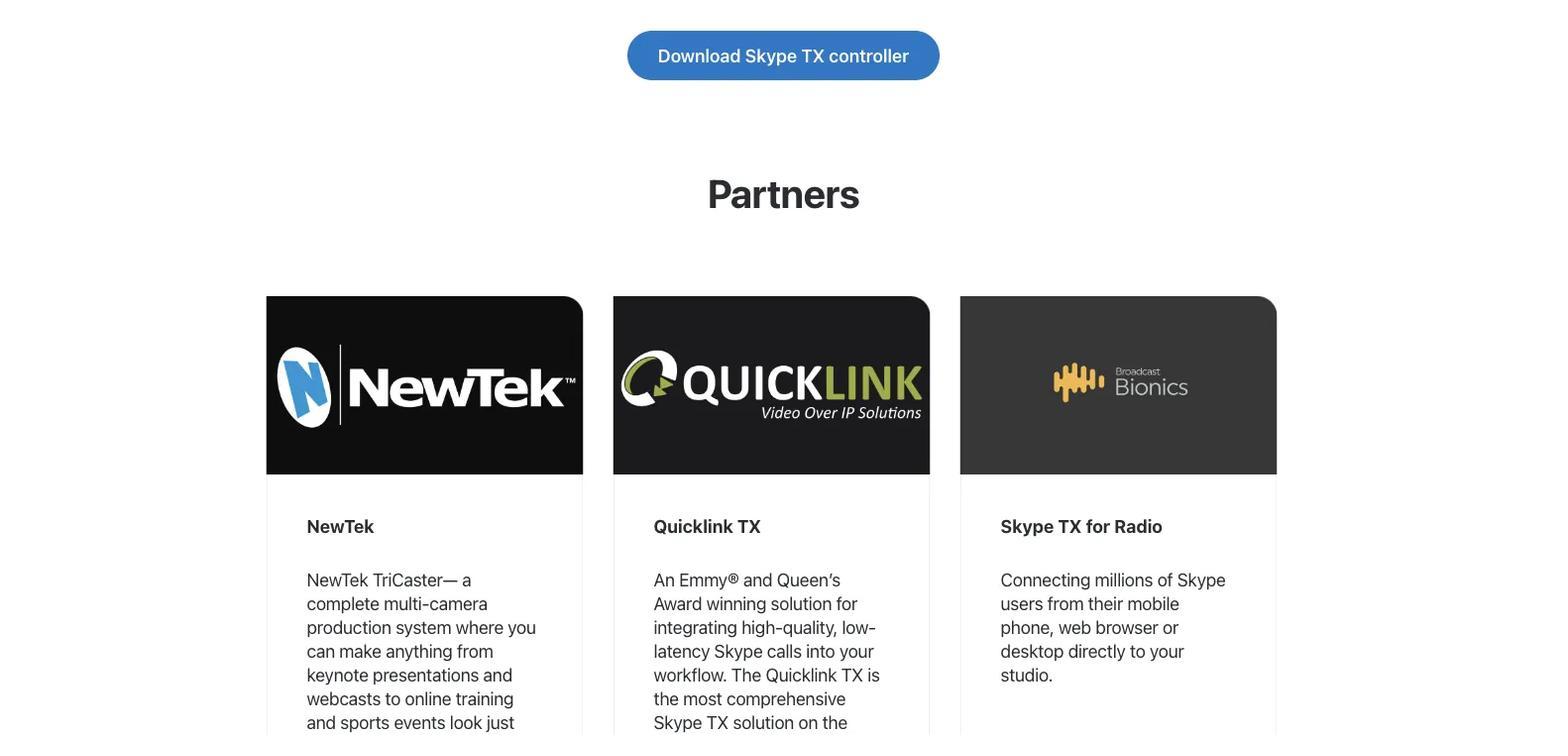Task type: vqa. For each thing, say whether or not it's contained in the screenshot.
it to the middle
no



Task type: describe. For each thing, give the bounding box(es) containing it.
tx left is on the bottom
[[841, 664, 863, 685]]

skype inside download skype tx controller link
[[745, 45, 797, 66]]

network
[[337, 735, 400, 736]]

studio.
[[1001, 664, 1053, 685]]

workflow.
[[654, 664, 727, 685]]

2 vertical spatial and
[[307, 712, 336, 733]]

and inside an emmy® and queen's award winning solution for integrating high-quality, low- latency skype calls into your workflow. the quicklink tx is the most comprehensive skype tx solution on the market.
[[744, 569, 773, 590]]

presentations
[[373, 664, 479, 685]]

where
[[456, 617, 504, 638]]

calls
[[767, 640, 802, 662]]

connecting millions of skype users from their mobile phone, web browser or desktop directly to your studio.
[[1001, 569, 1226, 685]]

browser
[[1096, 617, 1159, 638]]

directly
[[1068, 640, 1126, 662]]

from inside connecting millions of skype users from their mobile phone, web browser or desktop directly to your studio.
[[1048, 593, 1084, 614]]

skype up connecting
[[1001, 515, 1054, 537]]

from inside newtek tricaster— a complete multi-camera production system where you can make anything from keynote presentations and webcasts to online training and sports events look just like network television.
[[457, 640, 493, 662]]

radio
[[1115, 515, 1163, 537]]

0 horizontal spatial quicklink
[[654, 515, 733, 537]]

latency
[[654, 640, 710, 662]]

quicklink inside an emmy® and queen's award winning solution for integrating high-quality, low- latency skype calls into your workflow. the quicklink tx is the most comprehensive skype tx solution on the market.
[[766, 664, 837, 685]]

users
[[1001, 593, 1043, 614]]

newtek company logo image
[[266, 296, 583, 475]]

most
[[683, 688, 722, 709]]

market.
[[654, 735, 712, 736]]

award
[[654, 593, 702, 614]]

keynote
[[307, 664, 369, 685]]

anything
[[386, 640, 453, 662]]

television.
[[404, 735, 482, 736]]

for inside an emmy® and queen's award winning solution for integrating high-quality, low- latency skype calls into your workflow. the quicklink tx is the most comprehensive skype tx solution on the market.
[[836, 593, 858, 614]]

skype inside connecting millions of skype users from their mobile phone, web browser or desktop directly to your studio.
[[1178, 569, 1226, 590]]

of
[[1158, 569, 1173, 590]]

an
[[654, 569, 675, 590]]

events
[[394, 712, 445, 733]]

their
[[1088, 593, 1123, 614]]

into
[[806, 640, 835, 662]]

millions
[[1095, 569, 1153, 590]]

skype tx for radio
[[1001, 515, 1163, 537]]

integrating
[[654, 617, 737, 638]]

quicklink tx company logo image
[[613, 296, 930, 475]]

0 horizontal spatial the
[[654, 688, 679, 709]]

download
[[658, 45, 741, 66]]

1 vertical spatial solution
[[733, 712, 794, 733]]

to inside connecting millions of skype users from their mobile phone, web browser or desktop directly to your studio.
[[1130, 640, 1146, 662]]

0 vertical spatial for
[[1086, 515, 1110, 537]]

newtek for newtek
[[307, 515, 374, 537]]

low-
[[842, 617, 876, 638]]



Task type: locate. For each thing, give the bounding box(es) containing it.
1 horizontal spatial and
[[483, 664, 513, 685]]

newtek
[[307, 515, 374, 537], [307, 569, 368, 590]]

for left radio
[[1086, 515, 1110, 537]]

2 your from the left
[[1150, 640, 1184, 662]]

phone,
[[1001, 617, 1054, 638]]

your down low-
[[840, 640, 874, 662]]

the
[[731, 664, 761, 685]]

from down where
[[457, 640, 493, 662]]

1 horizontal spatial for
[[1086, 515, 1110, 537]]

your down or
[[1150, 640, 1184, 662]]

skype up market.
[[654, 712, 702, 733]]

sports
[[340, 712, 390, 733]]

0 vertical spatial and
[[744, 569, 773, 590]]

0 vertical spatial the
[[654, 688, 679, 709]]

controller
[[829, 45, 909, 66]]

tx up emmy®
[[738, 515, 761, 537]]

1 vertical spatial quicklink
[[766, 664, 837, 685]]

newtek inside newtek tricaster— a complete multi-camera production system where you can make anything from keynote presentations and webcasts to online training and sports events look just like network television.
[[307, 569, 368, 590]]

solution down queen's on the bottom
[[771, 593, 832, 614]]

solution
[[771, 593, 832, 614], [733, 712, 794, 733]]

skype right of
[[1178, 569, 1226, 590]]

queen's
[[777, 569, 841, 590]]

complete
[[307, 593, 380, 614]]

tx down the "most" in the left of the page
[[707, 712, 729, 733]]

0 vertical spatial solution
[[771, 593, 832, 614]]

1 horizontal spatial to
[[1130, 640, 1146, 662]]

to left online
[[385, 688, 401, 709]]

0 vertical spatial to
[[1130, 640, 1146, 662]]

production
[[307, 617, 391, 638]]

tx up connecting
[[1058, 515, 1082, 537]]

skype
[[745, 45, 797, 66], [1001, 515, 1054, 537], [1178, 569, 1226, 590], [714, 640, 763, 662], [654, 712, 702, 733]]

1 vertical spatial the
[[822, 712, 848, 733]]

skype up the at the left bottom of page
[[714, 640, 763, 662]]

0 horizontal spatial from
[[457, 640, 493, 662]]

just
[[487, 712, 515, 733]]

tricaster—
[[373, 569, 458, 590]]

1 horizontal spatial quicklink
[[766, 664, 837, 685]]

0 horizontal spatial for
[[836, 593, 858, 614]]

download skype tx controller link
[[627, 31, 940, 80]]

2 horizontal spatial and
[[744, 569, 773, 590]]

connecting
[[1001, 569, 1091, 590]]

can
[[307, 640, 335, 662]]

an emmy® and queen's award winning solution for integrating high-quality, low- latency skype calls into your workflow. the quicklink tx is the most comprehensive skype tx solution on the market.
[[654, 569, 880, 736]]

solution down comprehensive
[[733, 712, 794, 733]]

and
[[744, 569, 773, 590], [483, 664, 513, 685], [307, 712, 336, 733]]

and up training
[[483, 664, 513, 685]]

1 vertical spatial and
[[483, 664, 513, 685]]

online
[[405, 688, 451, 709]]

your inside an emmy® and queen's award winning solution for integrating high-quality, low- latency skype calls into your workflow. the quicklink tx is the most comprehensive skype tx solution on the market.
[[840, 640, 874, 662]]

partners
[[708, 170, 860, 217]]

a
[[462, 569, 471, 590]]

0 horizontal spatial and
[[307, 712, 336, 733]]

to
[[1130, 640, 1146, 662], [385, 688, 401, 709]]

1 horizontal spatial your
[[1150, 640, 1184, 662]]

look
[[450, 712, 482, 733]]

from
[[1048, 593, 1084, 614], [457, 640, 493, 662]]

like
[[307, 735, 333, 736]]

skype tx for radio company logo image
[[960, 296, 1277, 475]]

webcasts
[[307, 688, 381, 709]]

download skype tx controller
[[658, 45, 909, 66]]

tx left controller
[[801, 45, 825, 66]]

camera
[[430, 593, 488, 614]]

desktop
[[1001, 640, 1064, 662]]

mobile
[[1128, 593, 1180, 614]]

your inside connecting millions of skype users from their mobile phone, web browser or desktop directly to your studio.
[[1150, 640, 1184, 662]]

for up low-
[[836, 593, 858, 614]]

tx
[[801, 45, 825, 66], [738, 515, 761, 537], [1058, 515, 1082, 537], [841, 664, 863, 685], [707, 712, 729, 733]]

1 newtek from the top
[[307, 515, 374, 537]]

comprehensive
[[727, 688, 846, 709]]

the down workflow.
[[654, 688, 679, 709]]

1 horizontal spatial from
[[1048, 593, 1084, 614]]

quicklink tx
[[654, 515, 761, 537]]

0 vertical spatial from
[[1048, 593, 1084, 614]]

the
[[654, 688, 679, 709], [822, 712, 848, 733]]

1 vertical spatial to
[[385, 688, 401, 709]]

on
[[799, 712, 818, 733]]

emmy®
[[679, 569, 739, 590]]

quicklink up emmy®
[[654, 515, 733, 537]]

quicklink
[[654, 515, 733, 537], [766, 664, 837, 685]]

newtek for newtek tricaster— a complete multi-camera production system where you can make anything from keynote presentations and webcasts to online training and sports events look just like network television.
[[307, 569, 368, 590]]

the right on
[[822, 712, 848, 733]]

or
[[1163, 617, 1179, 638]]

multi-
[[384, 593, 430, 614]]

web
[[1059, 617, 1091, 638]]

is
[[868, 664, 880, 685]]

make
[[339, 640, 381, 662]]

0 horizontal spatial to
[[385, 688, 401, 709]]

high-
[[742, 617, 783, 638]]

1 vertical spatial from
[[457, 640, 493, 662]]

you
[[508, 617, 536, 638]]

1 your from the left
[[840, 640, 874, 662]]

and up the winning
[[744, 569, 773, 590]]

skype right the download
[[745, 45, 797, 66]]

0 horizontal spatial your
[[840, 640, 874, 662]]

training
[[456, 688, 514, 709]]

1 vertical spatial for
[[836, 593, 858, 614]]

2 newtek from the top
[[307, 569, 368, 590]]

for
[[1086, 515, 1110, 537], [836, 593, 858, 614]]

quality,
[[783, 617, 838, 638]]

and up like on the left of the page
[[307, 712, 336, 733]]

1 horizontal spatial the
[[822, 712, 848, 733]]

quicklink up comprehensive
[[766, 664, 837, 685]]

to inside newtek tricaster— a complete multi-camera production system where you can make anything from keynote presentations and webcasts to online training and sports events look just like network television.
[[385, 688, 401, 709]]

newtek tricaster— a complete multi-camera production system where you can make anything from keynote presentations and webcasts to online training and sports events look just like network television.
[[307, 569, 536, 736]]

0 vertical spatial newtek
[[307, 515, 374, 537]]

to down browser
[[1130, 640, 1146, 662]]

system
[[396, 617, 451, 638]]

winning
[[706, 593, 766, 614]]

from up web
[[1048, 593, 1084, 614]]

0 vertical spatial quicklink
[[654, 515, 733, 537]]

1 vertical spatial newtek
[[307, 569, 368, 590]]

your
[[840, 640, 874, 662], [1150, 640, 1184, 662]]



